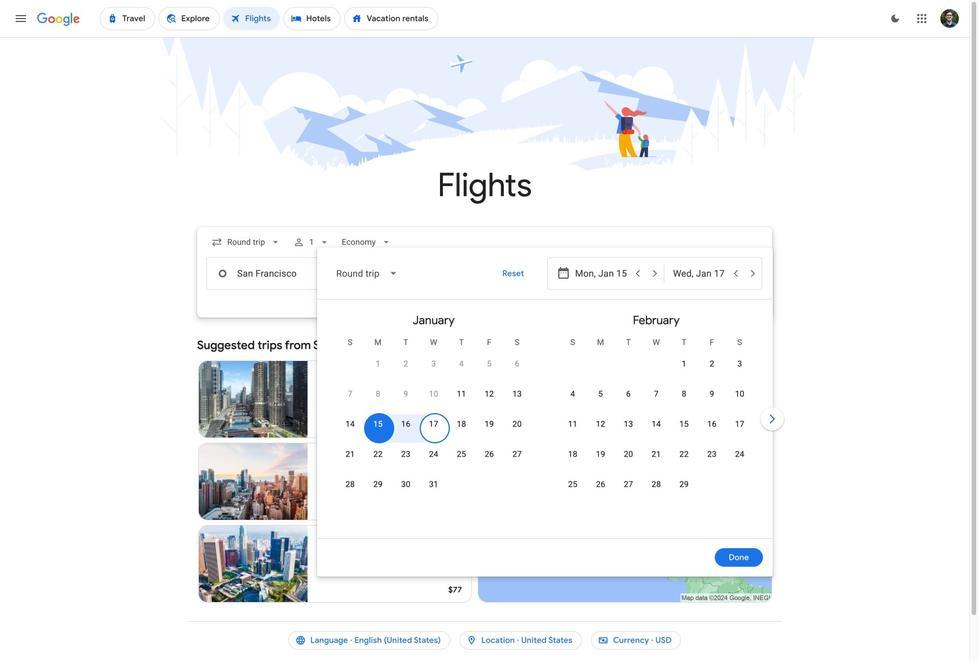 Task type: vqa. For each thing, say whether or not it's contained in the screenshot.
navigation
no



Task type: locate. For each thing, give the bounding box(es) containing it.
mon, jan 22 element
[[374, 449, 383, 461]]

row group
[[323, 305, 545, 534], [545, 305, 768, 534]]

suggested trips from san francisco region
[[197, 332, 773, 608]]

wed, jan 31 element
[[429, 479, 439, 491]]

2 row group from the left
[[545, 305, 768, 534]]

row up fri, feb 9 element
[[671, 349, 754, 386]]

77 US dollars text field
[[449, 585, 462, 596]]

None field
[[207, 232, 286, 253], [337, 232, 397, 253], [327, 260, 408, 288], [207, 232, 286, 253], [337, 232, 397, 253], [327, 260, 408, 288]]

fri, jan 12 element
[[485, 389, 494, 400]]

fri, feb 2 element
[[710, 359, 715, 370]]

row up wed, jan 10 element
[[364, 349, 532, 386]]

tue, jan 23 element
[[402, 449, 411, 461]]

fri, feb 16 element
[[708, 419, 717, 431]]

Departure text field
[[576, 258, 656, 290], [576, 258, 629, 290]]

tue, jan 2 element
[[404, 359, 409, 370]]

fri, feb 9 element
[[710, 389, 715, 400]]

sat, jan 6 element
[[515, 359, 520, 370]]

sun, feb 18 element
[[569, 449, 578, 461]]

thu, feb 22 element
[[680, 449, 689, 461]]

Return text field
[[674, 258, 754, 290], [674, 258, 727, 290]]

sat, jan 20 element
[[513, 419, 522, 431]]

wed, jan 17, return date. element
[[429, 419, 439, 431]]

sun, feb 4 element
[[571, 389, 576, 400]]

wed, feb 14 element
[[652, 419, 662, 431]]

tue, jan 16 element
[[402, 419, 411, 431]]

delta image
[[317, 560, 327, 569]]

tue, jan 9 element
[[404, 389, 409, 400]]

grid
[[323, 305, 768, 546]]

thu, jan 25 element
[[457, 449, 467, 461]]

mon, jan 15, departure date. element
[[374, 419, 383, 431]]

wed, jan 10 element
[[429, 389, 439, 400]]

next image
[[759, 406, 787, 433]]

sun, jan 21 element
[[346, 449, 355, 461]]

thu, feb 8 element
[[682, 389, 687, 400]]

Flight search field
[[188, 227, 787, 577]]

fri, jan 19 element
[[485, 419, 494, 431]]

None text field
[[207, 258, 370, 290]]

row up wed, jan 31 element
[[337, 444, 532, 477]]

mon, feb 19 element
[[596, 449, 606, 461]]

116 US dollars text field
[[446, 421, 462, 431]]

mon, jan 1 element
[[376, 359, 381, 370]]

row
[[364, 349, 532, 386], [671, 349, 754, 386], [337, 384, 532, 417], [559, 384, 754, 417], [337, 414, 532, 447], [559, 414, 754, 447], [337, 444, 532, 477], [559, 444, 754, 477], [337, 474, 448, 507], [559, 474, 699, 507]]

thu, jan 18 element
[[457, 419, 467, 431]]

row down mon, jan 22 element
[[337, 474, 448, 507]]

wed, feb 28 element
[[652, 479, 662, 491]]



Task type: describe. For each thing, give the bounding box(es) containing it.
change appearance image
[[882, 5, 910, 32]]

mon, jan 8 element
[[376, 389, 381, 400]]

fri, jan 5 element
[[487, 359, 492, 370]]

mon, feb 5 element
[[599, 389, 604, 400]]

fri, jan 26 element
[[485, 449, 494, 461]]

thu, feb 15 element
[[680, 419, 689, 431]]

row down tue, feb 20 element
[[559, 474, 699, 507]]

sat, jan 13 element
[[513, 389, 522, 400]]

thu, jan 11 element
[[457, 389, 467, 400]]

tue, feb 13 element
[[624, 419, 634, 431]]

wed, feb 7 element
[[655, 389, 659, 400]]

mon, feb 12 element
[[596, 419, 606, 431]]

fri, feb 23 element
[[708, 449, 717, 461]]

frontier and spirit image
[[317, 478, 327, 487]]

frontier image
[[317, 395, 327, 404]]

sat, jan 27 element
[[513, 449, 522, 461]]

mon, feb 26 element
[[596, 479, 606, 491]]

wed, feb 21 element
[[652, 449, 662, 461]]

wed, jan 24 element
[[429, 449, 439, 461]]

wed, jan 3 element
[[432, 359, 436, 370]]

tue, jan 30 element
[[402, 479, 411, 491]]

sat, feb 10 element
[[736, 389, 745, 400]]

sun, jan 14 element
[[346, 419, 355, 431]]

sat, feb 24 element
[[736, 449, 745, 461]]

1 row group from the left
[[323, 305, 545, 534]]

sun, feb 25 element
[[569, 479, 578, 491]]

tue, feb 20 element
[[624, 449, 634, 461]]

tue, feb 6 element
[[627, 389, 631, 400]]

sun, jan 28 element
[[346, 479, 355, 491]]

main menu image
[[14, 12, 28, 26]]

sat, feb 17 element
[[736, 419, 745, 431]]

thu, jan 4 element
[[460, 359, 464, 370]]

row up wed, feb 21 element
[[559, 414, 754, 447]]

thu, feb 29 element
[[680, 479, 689, 491]]

mon, jan 29 element
[[374, 479, 383, 491]]

row up wed, jan 24 element
[[337, 414, 532, 447]]

tue, feb 27 element
[[624, 479, 634, 491]]

sat, feb 3 element
[[738, 359, 743, 370]]

row up wed, feb 28 element
[[559, 444, 754, 477]]

thu, feb 1 element
[[682, 359, 687, 370]]

grid inside flight search field
[[323, 305, 768, 546]]

row up wed, feb 14 element at right bottom
[[559, 384, 754, 417]]

sun, feb 11 element
[[569, 419, 578, 431]]

sun, jan 7 element
[[348, 389, 353, 400]]

row up wed, jan 17, return date. element
[[337, 384, 532, 417]]



